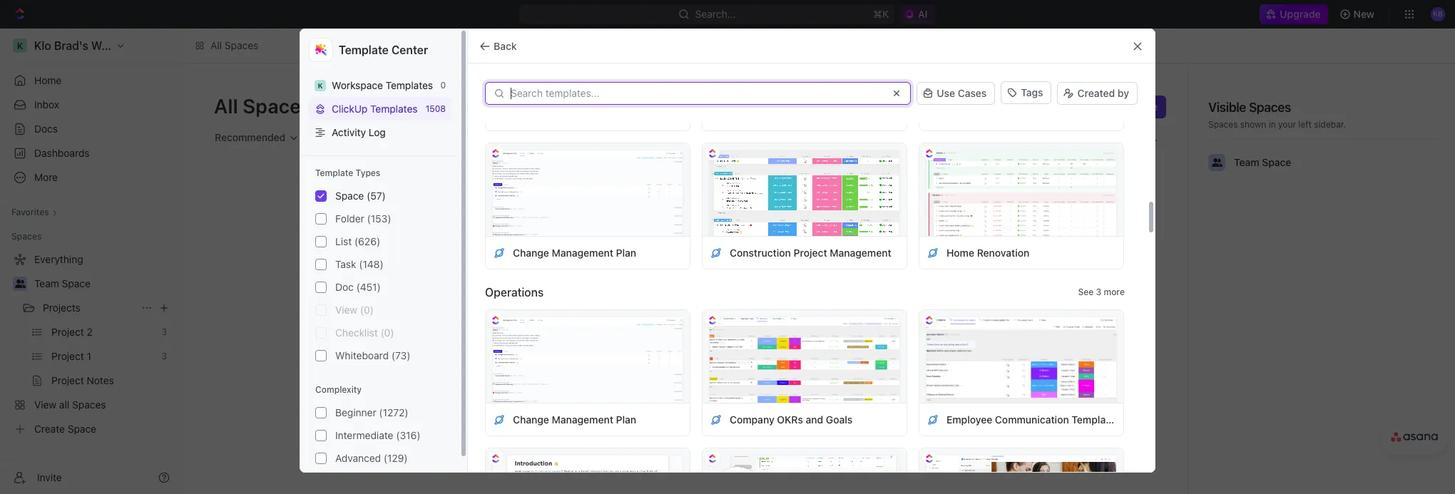 Task type: describe. For each thing, give the bounding box(es) containing it.
workspace
[[332, 79, 383, 91]]

use cases
[[937, 87, 987, 99]]

tags button
[[1001, 81, 1052, 106]]

k
[[318, 81, 323, 90]]

okrs
[[777, 413, 803, 425]]

home for home renovation
[[947, 246, 974, 259]]

upgrade
[[1280, 8, 1321, 20]]

favorites
[[11, 207, 49, 218]]

activity
[[332, 126, 366, 138]]

shown
[[1240, 119, 1266, 130]]

team space link
[[34, 272, 173, 295]]

2 change management plan from the top
[[513, 413, 636, 425]]

(129)
[[384, 452, 408, 464]]

(451)
[[356, 281, 381, 293]]

whiteboard
[[335, 350, 389, 362]]

tags
[[1021, 86, 1043, 98]]

in
[[1269, 119, 1276, 130]]

home renovation
[[947, 246, 1030, 259]]

beginner
[[335, 407, 376, 419]]

more
[[1104, 287, 1125, 297]]

3
[[1096, 287, 1101, 297]]

goals
[[826, 413, 853, 425]]

advanced (129)
[[335, 452, 408, 464]]

new button
[[1334, 3, 1383, 26]]

use cases button
[[917, 81, 995, 106]]

1 plan from the top
[[616, 246, 636, 259]]

1 change management plan from the top
[[513, 246, 636, 259]]

projects
[[43, 302, 80, 314]]

(1272)
[[379, 407, 408, 419]]

doc
[[335, 281, 354, 293]]

1 vertical spatial all spaces
[[214, 94, 312, 118]]

complexity
[[315, 384, 362, 395]]

klo brad's workspace, , element
[[315, 80, 326, 91]]

new for new
[[1354, 8, 1375, 20]]

0 vertical spatial search...
[[695, 8, 736, 20]]

1 vertical spatial all
[[214, 94, 238, 118]]

folder (153)
[[335, 213, 391, 225]]

created by
[[1077, 87, 1129, 99]]

left
[[1298, 119, 1312, 130]]

new for new space
[[1106, 101, 1126, 113]]

company
[[730, 413, 774, 425]]

list (626)
[[335, 235, 380, 248]]

checklist (0)
[[335, 327, 394, 339]]

team space inside team space link
[[34, 277, 90, 290]]

docs link
[[6, 118, 175, 141]]

1508
[[426, 103, 446, 114]]

template center
[[339, 44, 428, 56]]

task (148)
[[335, 258, 384, 270]]

(626)
[[354, 235, 380, 248]]

(148)
[[359, 258, 384, 270]]

home for home
[[34, 74, 62, 86]]

created by button
[[1057, 82, 1138, 105]]

template for template types
[[315, 168, 353, 178]]

see 3 more button
[[1072, 284, 1131, 301]]

workspace templates
[[332, 79, 433, 91]]

tags button
[[1001, 81, 1052, 104]]

Intermediate (316) checkbox
[[315, 430, 327, 442]]

search... button
[[1097, 126, 1166, 149]]

0 vertical spatial all spaces
[[210, 39, 258, 51]]

Search templates... text field
[[511, 88, 883, 99]]

visible spaces spaces shown in your left sidebar.
[[1208, 100, 1346, 130]]

Advanced (129) checkbox
[[315, 453, 327, 464]]

construction project management
[[730, 246, 891, 259]]

see
[[1078, 287, 1094, 297]]

use
[[937, 87, 955, 99]]

activity log
[[332, 126, 386, 138]]

advanced
[[335, 452, 381, 464]]

sidebar navigation
[[0, 29, 182, 494]]

visible
[[1208, 100, 1246, 115]]

dashboards link
[[6, 142, 175, 165]]

home link
[[6, 69, 175, 92]]

cases
[[958, 87, 987, 99]]

docs
[[34, 123, 58, 135]]

operations
[[485, 286, 544, 299]]

spaces inside sidebar navigation
[[11, 231, 42, 242]]



Task type: vqa. For each thing, say whether or not it's contained in the screenshot.
Hide
no



Task type: locate. For each thing, give the bounding box(es) containing it.
(0) up (73)
[[381, 327, 394, 339]]

new
[[1354, 8, 1375, 20], [1106, 101, 1126, 113]]

0 horizontal spatial team space
[[34, 277, 90, 290]]

(57)
[[367, 190, 386, 202]]

templates left 0
[[386, 79, 433, 91]]

0 vertical spatial user group image
[[1212, 158, 1222, 167]]

None checkbox
[[315, 190, 327, 202], [315, 213, 327, 225], [315, 236, 327, 248], [315, 259, 327, 270], [315, 282, 327, 293], [315, 305, 327, 316], [315, 327, 327, 339], [315, 190, 327, 202], [315, 213, 327, 225], [315, 236, 327, 248], [315, 259, 327, 270], [315, 282, 327, 293], [315, 305, 327, 316], [315, 327, 327, 339]]

activity log button
[[309, 121, 452, 144]]

checklist
[[335, 327, 378, 339]]

0
[[440, 80, 446, 91]]

home up inbox in the top of the page
[[34, 74, 62, 86]]

new right 'upgrade'
[[1354, 8, 1375, 20]]

back
[[494, 40, 517, 52]]

search... inside button
[[1117, 131, 1158, 143]]

team
[[1234, 156, 1259, 168], [34, 277, 59, 290]]

list
[[335, 235, 352, 248]]

plan
[[616, 246, 636, 259], [616, 413, 636, 425]]

1 change from the top
[[513, 246, 549, 259]]

see 3 more
[[1078, 287, 1125, 297]]

1 vertical spatial team space
[[34, 277, 90, 290]]

space up folder
[[335, 190, 364, 202]]

space up projects link
[[62, 277, 90, 290]]

0 vertical spatial team space
[[1234, 156, 1291, 168]]

user group image inside tree
[[15, 280, 25, 288]]

2 vertical spatial template
[[1072, 413, 1115, 425]]

1 vertical spatial (0)
[[381, 327, 394, 339]]

1 vertical spatial change
[[513, 413, 549, 425]]

0 horizontal spatial search...
[[695, 8, 736, 20]]

templates for clickup templates
[[370, 103, 418, 115]]

doc (451)
[[335, 281, 381, 293]]

view
[[335, 304, 357, 316]]

(0)
[[360, 304, 374, 316], [381, 327, 394, 339]]

home
[[34, 74, 62, 86], [947, 246, 974, 259]]

team up the projects at bottom
[[34, 277, 59, 290]]

intermediate
[[335, 429, 393, 442]]

management
[[552, 246, 613, 259], [830, 246, 891, 259], [552, 413, 613, 425]]

team space up the projects at bottom
[[34, 277, 90, 290]]

Beginner (1272) checkbox
[[315, 407, 327, 419]]

0 horizontal spatial (0)
[[360, 304, 374, 316]]

types
[[356, 168, 380, 178]]

and
[[806, 413, 823, 425]]

space inside team space link
[[62, 277, 90, 290]]

1 vertical spatial user group image
[[15, 280, 25, 288]]

1 vertical spatial change management plan
[[513, 413, 636, 425]]

tree
[[6, 248, 175, 441]]

new down by
[[1106, 101, 1126, 113]]

0 vertical spatial home
[[34, 74, 62, 86]]

intermediate (316)
[[335, 429, 420, 442]]

team inside tree
[[34, 277, 59, 290]]

1 vertical spatial team
[[34, 277, 59, 290]]

0 vertical spatial (0)
[[360, 304, 374, 316]]

0 vertical spatial plan
[[616, 246, 636, 259]]

(0) for view (0)
[[360, 304, 374, 316]]

1 vertical spatial home
[[947, 246, 974, 259]]

clickup
[[332, 103, 368, 115]]

employee communication template
[[947, 413, 1115, 425]]

space inside new space button
[[1129, 101, 1158, 113]]

invite
[[37, 471, 62, 483]]

0 vertical spatial templates
[[386, 79, 433, 91]]

back button
[[474, 35, 525, 57]]

created
[[1077, 87, 1115, 99]]

favorites button
[[6, 204, 63, 221]]

template types
[[315, 168, 380, 178]]

new space button
[[1084, 96, 1166, 118]]

home inside home link
[[34, 74, 62, 86]]

1 vertical spatial new
[[1106, 101, 1126, 113]]

projects link
[[43, 297, 136, 320]]

(0) for checklist (0)
[[381, 327, 394, 339]]

center
[[391, 44, 428, 56]]

0 vertical spatial template
[[339, 44, 389, 56]]

team down shown
[[1234, 156, 1259, 168]]

sidebar.
[[1314, 119, 1346, 130]]

task
[[335, 258, 356, 270]]

0 vertical spatial new
[[1354, 8, 1375, 20]]

0 horizontal spatial user group image
[[15, 280, 25, 288]]

user group image
[[1212, 158, 1222, 167], [15, 280, 25, 288]]

change
[[513, 246, 549, 259], [513, 413, 549, 425]]

your
[[1278, 119, 1296, 130]]

1 horizontal spatial home
[[947, 246, 974, 259]]

1 horizontal spatial team space
[[1234, 156, 1291, 168]]

by
[[1118, 87, 1129, 99]]

None checkbox
[[315, 350, 327, 362]]

1 vertical spatial search...
[[1117, 131, 1158, 143]]

1 vertical spatial template
[[315, 168, 353, 178]]

template right communication
[[1072, 413, 1115, 425]]

team space down shown
[[1234, 156, 1291, 168]]

(73)
[[391, 350, 410, 362]]

2 plan from the top
[[616, 413, 636, 425]]

template for template center
[[339, 44, 389, 56]]

view (0)
[[335, 304, 374, 316]]

inbox link
[[6, 93, 175, 116]]

tree containing team space
[[6, 248, 175, 441]]

employee
[[947, 413, 992, 425]]

templates
[[386, 79, 433, 91], [370, 103, 418, 115]]

1 horizontal spatial new
[[1354, 8, 1375, 20]]

log
[[369, 126, 386, 138]]

new space
[[1106, 101, 1158, 113]]

0 horizontal spatial new
[[1106, 101, 1126, 113]]

construction
[[730, 246, 791, 259]]

renovation
[[977, 246, 1030, 259]]

tree inside sidebar navigation
[[6, 248, 175, 441]]

0 vertical spatial team
[[1234, 156, 1259, 168]]

(316)
[[396, 429, 420, 442]]

⌘k
[[873, 8, 889, 20]]

company okrs and goals
[[730, 413, 853, 425]]

upgrade link
[[1260, 4, 1328, 24]]

0 horizontal spatial team
[[34, 277, 59, 290]]

1 horizontal spatial user group image
[[1212, 158, 1222, 167]]

space down in
[[1262, 156, 1291, 168]]

1 horizontal spatial team
[[1234, 156, 1259, 168]]

folder
[[335, 213, 364, 225]]

1 horizontal spatial (0)
[[381, 327, 394, 339]]

0 vertical spatial change
[[513, 246, 549, 259]]

space down by
[[1129, 101, 1158, 113]]

beginner (1272)
[[335, 407, 408, 419]]

use cases button
[[917, 82, 995, 105]]

home left renovation
[[947, 246, 974, 259]]

spaces
[[225, 39, 258, 51], [243, 94, 312, 118], [1249, 100, 1291, 115], [1208, 119, 1238, 130], [11, 231, 42, 242]]

(153)
[[367, 213, 391, 225]]

(0) right "view"
[[360, 304, 374, 316]]

0 vertical spatial change management plan
[[513, 246, 636, 259]]

project
[[794, 246, 827, 259]]

0 horizontal spatial home
[[34, 74, 62, 86]]

template left types
[[315, 168, 353, 178]]

space (57)
[[335, 190, 386, 202]]

1 vertical spatial templates
[[370, 103, 418, 115]]

communication
[[995, 413, 1069, 425]]

inbox
[[34, 98, 59, 111]]

templates for workspace templates
[[386, 79, 433, 91]]

created by button
[[1057, 82, 1138, 105]]

2 change from the top
[[513, 413, 549, 425]]

1 vertical spatial plan
[[616, 413, 636, 425]]

0 vertical spatial all
[[210, 39, 222, 51]]

whiteboard (73)
[[335, 350, 410, 362]]

template up workspace
[[339, 44, 389, 56]]

1 horizontal spatial search...
[[1117, 131, 1158, 143]]

templates down 'workspace templates'
[[370, 103, 418, 115]]



